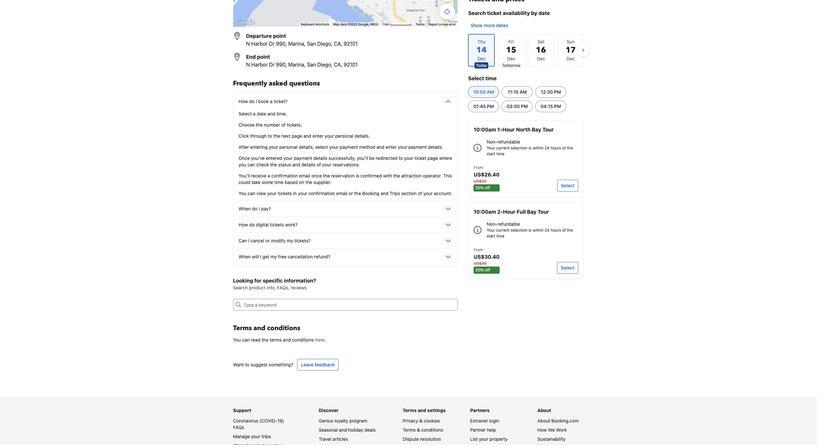 Task type: describe. For each thing, give the bounding box(es) containing it.
report a map error
[[429, 23, 456, 26]]

non- for 2-
[[487, 221, 498, 227]]

19)
[[278, 418, 284, 424]]

10:00am for 10:00am 2-hour full bay tour
[[474, 209, 496, 215]]

select inside "how do i book a ticket?" element
[[239, 111, 252, 116]]

select time
[[468, 75, 497, 81]]

map
[[442, 23, 448, 26]]

reservation
[[331, 173, 355, 178]]

and up the redirected
[[377, 144, 385, 150]]

click through to the next page and enter your personal details.
[[239, 133, 370, 139]]

0 vertical spatial page
[[292, 133, 302, 139]]

dr for end point
[[269, 62, 275, 68]]

is for 10:00am 2-hour full bay tour
[[529, 228, 532, 233]]

keyboard shortcuts button
[[301, 22, 329, 27]]

status
[[278, 162, 291, 167]]

pm for 01:45 pm
[[487, 103, 494, 109]]

i for get
[[260, 254, 261, 259]]

pm for 03:00 pm
[[521, 103, 528, 109]]

do for book
[[249, 99, 255, 104]]

your for 2-
[[487, 228, 495, 233]]

and inside once you've entered your payment details successfully, you'll be redirected to your ticket page where you can check the status and details of your reservations.
[[292, 162, 300, 167]]

extranet login
[[470, 418, 499, 424]]

and left trips
[[381, 191, 389, 196]]

email inside "you'll receive a confirmation email once the reservation is confirmed with the attraction operator. this could take some time based on the supplier."
[[299, 173, 310, 178]]

you've
[[251, 155, 265, 161]]

when for when will i get my free cancellation refund?
[[239, 254, 251, 259]]

number
[[264, 122, 280, 128]]

partner help link
[[470, 427, 496, 433]]

by
[[531, 10, 538, 16]]

hours for 10:00am 2-hour full bay tour
[[551, 228, 561, 233]]

cancel
[[251, 238, 264, 243]]

or inside dropdown button
[[266, 238, 270, 243]]

faqs
[[233, 425, 244, 430]]

24 for 10:00am 2-hour full bay tour
[[545, 228, 550, 233]]

trips
[[390, 191, 400, 196]]

am for 11:15 am
[[520, 89, 527, 95]]

sun 17 dec
[[566, 39, 576, 61]]

do for tickets
[[249, 222, 255, 227]]

product
[[249, 285, 266, 290]]

current for 1-
[[496, 146, 510, 150]]

from for us$26.40
[[474, 165, 483, 170]]

list your property
[[470, 436, 508, 442]]

or inside "how do i book a ticket?" element
[[349, 191, 353, 196]]

20% for us$30.40
[[476, 268, 484, 272]]

tickets inside "how do i book a ticket?" element
[[278, 191, 292, 196]]

articles
[[333, 436, 348, 442]]

attraction
[[401, 173, 422, 178]]

0 horizontal spatial to
[[245, 362, 249, 367]]

successfully,
[[329, 155, 356, 161]]

page inside once you've entered your payment details successfully, you'll be redirected to your ticket page where you can check the status and details of your reservations.
[[428, 155, 438, 161]]

select a date and time.
[[239, 111, 287, 116]]

dates
[[496, 23, 508, 28]]

current for 2-
[[496, 228, 510, 233]]

about for about booking.com
[[538, 418, 550, 424]]

want to suggest something?
[[233, 362, 293, 367]]

extranet
[[470, 418, 488, 424]]

off for us$30.40
[[485, 268, 490, 272]]

you'll receive a confirmation email once the reservation is confirmed with the attraction operator. this could take some time based on the supplier.
[[239, 173, 452, 185]]

a inside dropdown button
[[270, 99, 273, 104]]

after entering your personal details, select your payment method and enter your payment details.
[[239, 144, 443, 150]]

0 vertical spatial details
[[314, 155, 327, 161]]

book
[[258, 99, 269, 104]]

select
[[315, 144, 328, 150]]

we
[[548, 427, 555, 433]]

hours for 10:00am 1-hour north bay tour
[[551, 146, 561, 150]]

point for end point
[[257, 54, 270, 60]]

about for about
[[538, 408, 551, 413]]

seasonal
[[319, 427, 338, 433]]

error
[[449, 23, 456, 26]]

shortcuts
[[315, 23, 329, 26]]

dec for 16
[[537, 56, 545, 61]]

do for pay?
[[252, 206, 258, 211]]

search inside looking for specific information? search product info, faqs, reviews
[[233, 285, 248, 290]]

get
[[263, 254, 269, 259]]

10:00
[[474, 89, 486, 95]]

is for 10:00am 1-hour north bay tour
[[529, 146, 532, 150]]

this
[[443, 173, 452, 178]]

how do i book a ticket? button
[[239, 98, 452, 105]]

how do i book a ticket? element
[[239, 105, 452, 197]]

ticket?
[[274, 99, 288, 104]]

fri 15 dec tomorrow
[[502, 39, 521, 68]]

dispute resolution link
[[403, 436, 441, 442]]

trips
[[262, 434, 271, 439]]

selection for full
[[511, 228, 528, 233]]

990, for end point
[[276, 62, 287, 68]]

could
[[239, 179, 250, 185]]

work?
[[285, 222, 298, 227]]

within for full
[[533, 228, 544, 233]]

report a map error link
[[429, 23, 456, 26]]

inegi
[[370, 23, 378, 26]]

can for read
[[242, 337, 250, 343]]

your for 1-
[[487, 146, 495, 150]]

0 horizontal spatial details.
[[355, 133, 370, 139]]

operator.
[[423, 173, 442, 178]]

region containing 15
[[463, 31, 589, 69]]

20% for us$26.40
[[476, 185, 484, 190]]

north
[[516, 127, 531, 132]]

looking
[[233, 278, 253, 284]]

google image
[[235, 18, 256, 27]]

ticket inside once you've entered your payment details successfully, you'll be redirected to your ticket page where you can check the status and details of your reservations.
[[415, 155, 426, 161]]

0 vertical spatial enter
[[313, 133, 324, 139]]

select button for 10:00am 1-hour north bay tour
[[557, 180, 579, 192]]

confirmed
[[361, 173, 382, 178]]

refundable for 1-
[[498, 139, 520, 145]]

report
[[429, 23, 438, 26]]

manage your trips link
[[233, 434, 271, 439]]

how we work
[[538, 427, 567, 433]]

2 horizontal spatial payment
[[409, 144, 427, 150]]

property
[[490, 436, 508, 442]]

pm for 12:30 pm
[[554, 89, 561, 95]]

conditions for terms and conditions
[[267, 324, 300, 332]]

discover
[[319, 408, 339, 413]]

genius
[[319, 418, 333, 424]]

how do digital tickets work? button
[[239, 221, 452, 229]]

0 vertical spatial ticket
[[487, 10, 502, 16]]

extranet login link
[[470, 418, 499, 424]]

start for us$30.40
[[487, 234, 496, 239]]

dr for departure point
[[269, 41, 275, 47]]

01:45
[[474, 103, 486, 109]]

show
[[471, 23, 483, 28]]

terms & conditions link
[[403, 427, 443, 433]]

from us$26.40 us$33 20% off
[[474, 165, 500, 190]]

and up privacy & cookies
[[418, 408, 426, 413]]

sat
[[538, 39, 545, 44]]

& for terms
[[417, 427, 420, 433]]

fri
[[509, 39, 514, 44]]

marina, for departure point
[[288, 41, 306, 47]]

payment inside once you've entered your payment details successfully, you'll be redirected to your ticket page where you can check the status and details of your reservations.
[[294, 155, 312, 161]]

10:00am 1-hour north bay tour
[[474, 127, 554, 132]]

san for departure point
[[307, 41, 316, 47]]

and right terms
[[283, 337, 291, 343]]

resolution
[[420, 436, 441, 442]]

method
[[359, 144, 376, 150]]

ca, for end point n harbor dr 990, marina, san diego, ca, 92101
[[334, 62, 342, 68]]

& for privacy
[[419, 418, 423, 424]]

1 vertical spatial email
[[336, 191, 348, 196]]

10:00am for 10:00am 1-hour north bay tour
[[474, 127, 496, 132]]

1 horizontal spatial details.
[[428, 144, 443, 150]]

some
[[262, 179, 273, 185]]

seasonal and holiday deals link
[[319, 427, 376, 433]]

terms for terms & conditions
[[403, 427, 416, 433]]

diego, for departure point n harbor dr 990, marina, san diego, ca, 92101
[[317, 41, 333, 47]]

time inside "you'll receive a confirmation email once the reservation is confirmed with the attraction operator. this could take some time based on the supplier."
[[274, 179, 284, 185]]

loyalty
[[335, 418, 348, 424]]

privacy & cookies link
[[403, 418, 440, 424]]

how for how we work
[[538, 427, 547, 433]]

hour for 2-
[[503, 209, 516, 215]]

partners
[[470, 408, 490, 413]]

booking.com
[[552, 418, 579, 424]]

03:00
[[507, 103, 520, 109]]

time.
[[277, 111, 287, 116]]

i right 'can'
[[248, 238, 249, 243]]

time down 2-
[[497, 234, 505, 239]]

and up the read
[[254, 324, 266, 332]]

something?
[[269, 362, 293, 367]]

can for view
[[248, 191, 255, 196]]

map
[[333, 23, 340, 26]]

how for how do i book a ticket?
[[239, 99, 248, 104]]

and up details,
[[304, 133, 311, 139]]

within for north
[[533, 146, 544, 150]]

will
[[252, 254, 259, 259]]

03:00 pm
[[507, 103, 528, 109]]

ca, for departure point n harbor dr 990, marina, san diego, ca, 92101
[[334, 41, 342, 47]]

1 horizontal spatial to
[[268, 133, 272, 139]]

leave
[[301, 362, 314, 367]]

1 vertical spatial details
[[302, 162, 316, 167]]



Task type: vqa. For each thing, say whether or not it's contained in the screenshot.
10:00am 1-Hour North Bay Tour's Tour
yes



Task type: locate. For each thing, give the bounding box(es) containing it.
1 off from the top
[[485, 185, 490, 190]]

conditions
[[267, 324, 300, 332], [292, 337, 314, 343], [421, 427, 443, 433]]

1 vertical spatial is
[[356, 173, 359, 178]]

san inside the departure point n harbor dr 990, marina, san diego, ca, 92101
[[307, 41, 316, 47]]

sustainability link
[[538, 436, 566, 442]]

dr inside end point n harbor dr 990, marina, san diego, ca, 92101
[[269, 62, 275, 68]]

do left digital
[[249, 222, 255, 227]]

how left we
[[538, 427, 547, 433]]

i right will on the bottom left
[[260, 254, 261, 259]]

manage your trips
[[233, 434, 271, 439]]

payment up successfully,
[[340, 144, 358, 150]]

map data ©2023 google, inegi
[[333, 23, 378, 26]]

0 vertical spatial when
[[239, 206, 251, 211]]

refundable for 2-
[[498, 221, 520, 227]]

2 dr from the top
[[269, 62, 275, 68]]

end point n harbor dr 990, marina, san diego, ca, 92101
[[246, 54, 358, 68]]

supplier.
[[314, 179, 331, 185]]

0 vertical spatial personal
[[335, 133, 354, 139]]

1 vertical spatial conditions
[[292, 337, 314, 343]]

1-
[[498, 127, 503, 132]]

personal up after entering your personal details, select your payment method and enter your payment details. at the top of page
[[335, 133, 354, 139]]

ca, inside the departure point n harbor dr 990, marina, san diego, ca, 92101
[[334, 41, 342, 47]]

1 about from the top
[[538, 408, 551, 413]]

payment down details,
[[294, 155, 312, 161]]

1 vertical spatial &
[[417, 427, 420, 433]]

a inside "you'll receive a confirmation email once the reservation is confirmed with the attraction operator. this could take some time based on the supplier."
[[268, 173, 270, 178]]

non-refundable your current selection is within 24 hours of the start time for north
[[487, 139, 573, 156]]

with
[[383, 173, 392, 178]]

the inside once you've entered your payment details successfully, you'll be redirected to your ticket page where you can check the status and details of your reservations.
[[270, 162, 277, 167]]

990, up asked
[[276, 62, 287, 68]]

when do i pay? button
[[239, 205, 452, 213]]

0 vertical spatial harbor
[[251, 41, 268, 47]]

0 vertical spatial non-refundable your current selection is within 24 hours of the start time
[[487, 139, 573, 156]]

terms & conditions
[[403, 427, 443, 433]]

1 non-refundable your current selection is within 24 hours of the start time from the top
[[487, 139, 573, 156]]

1 vertical spatial how
[[239, 222, 248, 227]]

is left confirmed
[[356, 173, 359, 178]]

1 ca, from the top
[[334, 41, 342, 47]]

0 horizontal spatial dec
[[507, 56, 516, 61]]

to down choose the number of tickets.
[[268, 133, 272, 139]]

or right cancel
[[266, 238, 270, 243]]

take
[[252, 179, 261, 185]]

your
[[325, 133, 334, 139], [269, 144, 278, 150], [329, 144, 339, 150], [398, 144, 407, 150], [284, 155, 293, 161], [404, 155, 414, 161], [322, 162, 332, 167], [267, 191, 277, 196], [298, 191, 307, 196], [424, 191, 433, 196], [251, 434, 260, 439], [479, 436, 488, 442]]

point inside the departure point n harbor dr 990, marina, san diego, ca, 92101
[[273, 33, 286, 39]]

2 dec from the left
[[537, 56, 545, 61]]

off for us$26.40
[[485, 185, 490, 190]]

0 vertical spatial from
[[474, 165, 483, 170]]

personal down "next" at the left top
[[280, 144, 298, 150]]

1 non- from the top
[[487, 139, 498, 145]]

can inside once you've entered your payment details successfully, you'll be redirected to your ticket page where you can check the status and details of your reservations.
[[248, 162, 255, 167]]

1 dec from the left
[[507, 56, 516, 61]]

harbor inside end point n harbor dr 990, marina, san diego, ca, 92101
[[251, 62, 268, 68]]

terms left report
[[416, 23, 425, 26]]

tour for 10:00am 2-hour full bay tour
[[538, 209, 549, 215]]

terms for terms and settings
[[403, 408, 417, 413]]

1 from from the top
[[474, 165, 483, 170]]

2 within from the top
[[533, 228, 544, 233]]

and left time.
[[267, 111, 275, 116]]

92101 inside the departure point n harbor dr 990, marina, san diego, ca, 92101
[[344, 41, 358, 47]]

departure point n harbor dr 990, marina, san diego, ca, 92101
[[246, 33, 358, 47]]

off inside the from us$26.40 us$33 20% off
[[485, 185, 490, 190]]

when for when do i pay?
[[239, 206, 251, 211]]

a left map
[[439, 23, 441, 26]]

hour for 1-
[[503, 127, 515, 132]]

1 harbor from the top
[[251, 41, 268, 47]]

0 vertical spatial email
[[299, 173, 310, 178]]

2 marina, from the top
[[288, 62, 306, 68]]

1 current from the top
[[496, 146, 510, 150]]

start up us$30.40
[[487, 234, 496, 239]]

1 24 from the top
[[545, 146, 550, 150]]

point right departure
[[273, 33, 286, 39]]

search
[[468, 10, 486, 16], [233, 285, 248, 290]]

2 san from the top
[[307, 62, 316, 68]]

0 horizontal spatial or
[[266, 238, 270, 243]]

terms up the read
[[233, 324, 252, 332]]

92101 inside end point n harbor dr 990, marina, san diego, ca, 92101
[[344, 62, 358, 68]]

1 vertical spatial page
[[428, 155, 438, 161]]

1 select button from the top
[[557, 180, 579, 192]]

harbor down 'end' at the top
[[251, 62, 268, 68]]

you can read the terms and conditions here .
[[233, 337, 326, 343]]

2 vertical spatial is
[[529, 228, 532, 233]]

0 vertical spatial do
[[249, 99, 255, 104]]

a up choose
[[253, 111, 256, 116]]

1 vertical spatial enter
[[386, 144, 397, 150]]

from for us$30.40
[[474, 247, 483, 252]]

0 horizontal spatial search
[[233, 285, 248, 290]]

1 horizontal spatial page
[[428, 155, 438, 161]]

&
[[419, 418, 423, 424], [417, 427, 420, 433]]

login
[[489, 418, 499, 424]]

email down "you'll receive a confirmation email once the reservation is confirmed with the attraction operator. this could take some time based on the supplier."
[[336, 191, 348, 196]]

tour right full
[[538, 209, 549, 215]]

1 horizontal spatial my
[[287, 238, 293, 243]]

0 vertical spatial search
[[468, 10, 486, 16]]

2 hours from the top
[[551, 228, 561, 233]]

0 vertical spatial to
[[268, 133, 272, 139]]

1 vertical spatial ca,
[[334, 62, 342, 68]]

terms for terms and conditions
[[233, 324, 252, 332]]

diego, for end point n harbor dr 990, marina, san diego, ca, 92101
[[317, 62, 333, 68]]

where
[[439, 155, 452, 161]]

page right "next" at the left top
[[292, 133, 302, 139]]

1 vertical spatial my
[[271, 254, 277, 259]]

current
[[496, 146, 510, 150], [496, 228, 510, 233]]

about up we
[[538, 418, 550, 424]]

1 vertical spatial dr
[[269, 62, 275, 68]]

n up 'end' at the top
[[246, 41, 250, 47]]

dr
[[269, 41, 275, 47], [269, 62, 275, 68]]

cookies
[[424, 418, 440, 424]]

1 horizontal spatial or
[[349, 191, 353, 196]]

details. up method
[[355, 133, 370, 139]]

20% inside from us$30.40 us$38 20% off
[[476, 268, 484, 272]]

am right 10:00
[[487, 89, 494, 95]]

about
[[538, 408, 551, 413], [538, 418, 550, 424]]

0 vertical spatial date
[[539, 10, 550, 16]]

details up once
[[302, 162, 316, 167]]

your up us$30.40
[[487, 228, 495, 233]]

1 vertical spatial details.
[[428, 144, 443, 150]]

selection down full
[[511, 228, 528, 233]]

1 horizontal spatial personal
[[335, 133, 354, 139]]

dr up frequently asked questions
[[269, 62, 275, 68]]

dispute
[[403, 436, 419, 442]]

1 vertical spatial non-
[[487, 221, 498, 227]]

to right want
[[245, 362, 249, 367]]

details down select
[[314, 155, 327, 161]]

(covid-
[[260, 418, 278, 424]]

1 when from the top
[[239, 206, 251, 211]]

dec down '17'
[[567, 56, 575, 61]]

am right 11:15
[[520, 89, 527, 95]]

17
[[566, 45, 576, 55]]

1 horizontal spatial date
[[539, 10, 550, 16]]

92101 for departure point n harbor dr 990, marina, san diego, ca, 92101
[[344, 41, 358, 47]]

dec inside sat 16 dec
[[537, 56, 545, 61]]

pm right 04:15
[[554, 103, 561, 109]]

0 vertical spatial &
[[419, 418, 423, 424]]

2 20% from the top
[[476, 268, 484, 272]]

dec inside fri 15 dec tomorrow
[[507, 56, 516, 61]]

92101 for end point n harbor dr 990, marina, san diego, ca, 92101
[[344, 62, 358, 68]]

Type a keyword field
[[241, 299, 458, 311]]

20% down us$38
[[476, 268, 484, 272]]

990, up end point n harbor dr 990, marina, san diego, ca, 92101
[[276, 41, 287, 47]]

n inside the departure point n harbor dr 990, marina, san diego, ca, 92101
[[246, 41, 250, 47]]

1 am from the left
[[487, 89, 494, 95]]

map region
[[233, 0, 458, 27]]

genius loyalty program
[[319, 418, 367, 424]]

privacy
[[403, 418, 418, 424]]

0 vertical spatial you
[[239, 191, 247, 196]]

account.
[[434, 191, 452, 196]]

2 horizontal spatial dec
[[567, 56, 575, 61]]

2 vertical spatial to
[[245, 362, 249, 367]]

tour for 10:00am 1-hour north bay tour
[[543, 127, 554, 132]]

confirmation
[[271, 173, 298, 178], [309, 191, 335, 196]]

1 vertical spatial search
[[233, 285, 248, 290]]

info,
[[267, 285, 276, 290]]

you'll
[[239, 173, 250, 178]]

harbor inside the departure point n harbor dr 990, marina, san diego, ca, 92101
[[251, 41, 268, 47]]

travel articles link
[[319, 436, 348, 442]]

1 vertical spatial marina,
[[288, 62, 306, 68]]

3 dec from the left
[[567, 56, 575, 61]]

region
[[463, 31, 589, 69]]

0 vertical spatial details.
[[355, 133, 370, 139]]

about booking.com link
[[538, 418, 579, 424]]

how
[[239, 99, 248, 104], [239, 222, 248, 227], [538, 427, 547, 433]]

1 san from the top
[[307, 41, 316, 47]]

my right get
[[271, 254, 277, 259]]

time up 10:00 am
[[486, 75, 497, 81]]

1 vertical spatial date
[[257, 111, 266, 116]]

i for book
[[256, 99, 257, 104]]

1 horizontal spatial payment
[[340, 144, 358, 150]]

2 non-refundable your current selection is within 24 hours of the start time from the top
[[487, 221, 573, 239]]

12:30
[[541, 89, 553, 95]]

keyboard
[[301, 23, 315, 26]]

0 vertical spatial current
[[496, 146, 510, 150]]

20% inside the from us$26.40 us$33 20% off
[[476, 185, 484, 190]]

1 diego, from the top
[[317, 41, 333, 47]]

dr inside the departure point n harbor dr 990, marina, san diego, ca, 92101
[[269, 41, 275, 47]]

1 vertical spatial personal
[[280, 144, 298, 150]]

ca, inside end point n harbor dr 990, marina, san diego, ca, 92101
[[334, 62, 342, 68]]

search ticket availability by date
[[468, 10, 550, 16]]

select
[[468, 75, 484, 81], [239, 111, 252, 116], [561, 183, 575, 188], [561, 265, 575, 270]]

page left where
[[428, 155, 438, 161]]

2 select button from the top
[[557, 262, 579, 274]]

off inside from us$30.40 us$38 20% off
[[485, 268, 490, 272]]

you left the read
[[233, 337, 241, 343]]

check
[[256, 162, 269, 167]]

point inside end point n harbor dr 990, marina, san diego, ca, 92101
[[257, 54, 270, 60]]

2 10:00am from the top
[[474, 209, 496, 215]]

0 vertical spatial 20%
[[476, 185, 484, 190]]

am for 10:00 am
[[487, 89, 494, 95]]

do left book
[[249, 99, 255, 104]]

list
[[470, 436, 478, 442]]

date right by
[[539, 10, 550, 16]]

be
[[369, 155, 375, 161]]

you for you can view your tickets in your confirmation email or the booking and trips section of your account.
[[239, 191, 247, 196]]

information?
[[284, 278, 316, 284]]

of inside once you've entered your payment details successfully, you'll be redirected to your ticket page where you can check the status and details of your reservations.
[[317, 162, 321, 167]]

dec for 17
[[567, 56, 575, 61]]

you inside "how do i book a ticket?" element
[[239, 191, 247, 196]]

1 vertical spatial 92101
[[344, 62, 358, 68]]

n inside end point n harbor dr 990, marina, san diego, ca, 92101
[[246, 62, 250, 68]]

time
[[486, 75, 497, 81], [497, 151, 505, 156], [274, 179, 284, 185], [497, 234, 505, 239]]

leave feedback button
[[297, 359, 339, 371]]

92101
[[344, 41, 358, 47], [344, 62, 358, 68]]

1 vertical spatial your
[[487, 228, 495, 233]]

a
[[439, 23, 441, 26], [270, 99, 273, 104], [253, 111, 256, 116], [268, 173, 270, 178]]

2 refundable from the top
[[498, 221, 520, 227]]

you'll
[[357, 155, 368, 161]]

2 vertical spatial can
[[242, 337, 250, 343]]

details
[[314, 155, 327, 161], [302, 162, 316, 167]]

1 hours from the top
[[551, 146, 561, 150]]

marina, inside the departure point n harbor dr 990, marina, san diego, ca, 92101
[[288, 41, 306, 47]]

24 for 10:00am 1-hour north bay tour
[[545, 146, 550, 150]]

conditions down cookies
[[421, 427, 443, 433]]

2 your from the top
[[487, 228, 495, 233]]

2 ca, from the top
[[334, 62, 342, 68]]

1 vertical spatial about
[[538, 418, 550, 424]]

harbor down departure
[[251, 41, 268, 47]]

tickets inside how do digital tickets work? dropdown button
[[270, 222, 284, 227]]

990, for departure point
[[276, 41, 287, 47]]

tour down 04:15
[[543, 127, 554, 132]]

bay right the north in the top of the page
[[532, 127, 541, 132]]

2 about from the top
[[538, 418, 550, 424]]

& down privacy & cookies link
[[417, 427, 420, 433]]

after
[[239, 144, 249, 150]]

once you've entered your payment details successfully, you'll be redirected to your ticket page where you can check the status and details of your reservations.
[[239, 155, 452, 167]]

0 vertical spatial start
[[487, 151, 496, 156]]

tickets left in
[[278, 191, 292, 196]]

date down how do i book a ticket?
[[257, 111, 266, 116]]

san for end point
[[307, 62, 316, 68]]

10:00am left 2-
[[474, 209, 496, 215]]

non- down 2-
[[487, 221, 498, 227]]

is inside "you'll receive a confirmation email once the reservation is confirmed with the attraction operator. this could take some time based on the supplier."
[[356, 173, 359, 178]]

1 n from the top
[[246, 41, 250, 47]]

n for departure point n harbor dr 990, marina, san diego, ca, 92101
[[246, 41, 250, 47]]

terms
[[270, 337, 282, 343]]

i for pay?
[[259, 206, 260, 211]]

0 horizontal spatial enter
[[313, 133, 324, 139]]

date
[[539, 10, 550, 16], [257, 111, 266, 116]]

do inside dropdown button
[[249, 222, 255, 227]]

20% down us$33
[[476, 185, 484, 190]]

hour left full
[[503, 209, 516, 215]]

email up on
[[299, 173, 310, 178]]

bay right full
[[527, 209, 537, 215]]

enter up the redirected
[[386, 144, 397, 150]]

bay for north
[[532, 127, 541, 132]]

bay for full
[[527, 209, 537, 215]]

0 vertical spatial 24
[[545, 146, 550, 150]]

2 92101 from the top
[[344, 62, 358, 68]]

1 vertical spatial 990,
[[276, 62, 287, 68]]

1
[[382, 23, 384, 26]]

1 vertical spatial within
[[533, 228, 544, 233]]

when left will on the bottom left
[[239, 254, 251, 259]]

faqs,
[[277, 285, 290, 290]]

within
[[533, 146, 544, 150], [533, 228, 544, 233]]

1 vertical spatial confirmation
[[309, 191, 335, 196]]

and down 'genius loyalty program'
[[339, 427, 347, 433]]

1 vertical spatial can
[[248, 191, 255, 196]]

2 diego, from the top
[[317, 62, 333, 68]]

1 start from the top
[[487, 151, 496, 156]]

0 vertical spatial ca,
[[334, 41, 342, 47]]

dec down the 16
[[537, 56, 545, 61]]

1 selection from the top
[[511, 146, 528, 150]]

1 vertical spatial select button
[[557, 262, 579, 274]]

non- for 1-
[[487, 139, 498, 145]]

conditions left the here link at the bottom
[[292, 337, 314, 343]]

marina, for end point
[[288, 62, 306, 68]]

off down us$38
[[485, 268, 490, 272]]

confirmation inside "you'll receive a confirmation email once the reservation is confirmed with the attraction operator. this could take some time based on the supplier."
[[271, 173, 298, 178]]

©2023
[[348, 23, 358, 26]]

program
[[350, 418, 367, 424]]

1 km
[[382, 23, 390, 26]]

2 harbor from the top
[[251, 62, 268, 68]]

pm
[[554, 89, 561, 95], [487, 103, 494, 109], [521, 103, 528, 109], [554, 103, 561, 109]]

1 marina, from the top
[[288, 41, 306, 47]]

1 dr from the top
[[269, 41, 275, 47]]

1 vertical spatial do
[[252, 206, 258, 211]]

1 horizontal spatial dec
[[537, 56, 545, 61]]

for
[[254, 278, 262, 284]]

1 horizontal spatial point
[[273, 33, 286, 39]]

date inside "how do i book a ticket?" element
[[257, 111, 266, 116]]

1 990, from the top
[[276, 41, 287, 47]]

bay
[[532, 127, 541, 132], [527, 209, 537, 215]]

ticket up the attraction
[[415, 155, 426, 161]]

0 vertical spatial point
[[273, 33, 286, 39]]

your up us$26.40 at right
[[487, 146, 495, 150]]

diego, down shortcuts
[[317, 41, 333, 47]]

i left book
[[256, 99, 257, 104]]

from inside from us$30.40 us$38 20% off
[[474, 247, 483, 252]]

2 990, from the top
[[276, 62, 287, 68]]

how inside dropdown button
[[239, 99, 248, 104]]

0 vertical spatial selection
[[511, 146, 528, 150]]

1 km button
[[380, 22, 414, 27]]

once
[[312, 173, 322, 178]]

2 am from the left
[[520, 89, 527, 95]]

0 vertical spatial 92101
[[344, 41, 358, 47]]

1 vertical spatial when
[[239, 254, 251, 259]]

0 vertical spatial diego,
[[317, 41, 333, 47]]

end
[[246, 54, 256, 60]]

2 24 from the top
[[545, 228, 550, 233]]

km
[[385, 23, 389, 26]]

non-refundable your current selection is within 24 hours of the start time
[[487, 139, 573, 156], [487, 221, 573, 239]]

terms for terms 'link'
[[416, 23, 425, 26]]

diego, inside the departure point n harbor dr 990, marina, san diego, ca, 92101
[[317, 41, 333, 47]]

details,
[[299, 144, 314, 150]]

1 vertical spatial to
[[399, 155, 403, 161]]

from inside the from us$26.40 us$33 20% off
[[474, 165, 483, 170]]

about up the about booking.com
[[538, 408, 551, 413]]

ticket up show more dates
[[487, 10, 502, 16]]

can left the read
[[242, 337, 250, 343]]

point for departure point
[[273, 33, 286, 39]]

hour left the north in the top of the page
[[503, 127, 515, 132]]

non- down 1- at the right of the page
[[487, 139, 498, 145]]

specific
[[263, 278, 283, 284]]

2 vertical spatial do
[[249, 222, 255, 227]]

asked
[[269, 79, 288, 88]]

1 refundable from the top
[[498, 139, 520, 145]]

do left pay?
[[252, 206, 258, 211]]

marina, up questions
[[288, 62, 306, 68]]

n down 'end' at the top
[[246, 62, 250, 68]]

n for end point n harbor dr 990, marina, san diego, ca, 92101
[[246, 62, 250, 68]]

and right the status
[[292, 162, 300, 167]]

page
[[292, 133, 302, 139], [428, 155, 438, 161]]

0 vertical spatial conditions
[[267, 324, 300, 332]]

how for how do digital tickets work?
[[239, 222, 248, 227]]

marina, inside end point n harbor dr 990, marina, san diego, ca, 92101
[[288, 62, 306, 68]]

conditions for terms & conditions
[[421, 427, 443, 433]]

1 20% from the top
[[476, 185, 484, 190]]

i
[[256, 99, 257, 104], [259, 206, 260, 211], [248, 238, 249, 243], [260, 254, 261, 259]]

1 within from the top
[[533, 146, 544, 150]]

dec up tomorrow
[[507, 56, 516, 61]]

current down 2-
[[496, 228, 510, 233]]

dec inside sun 17 dec
[[567, 56, 575, 61]]

0 horizontal spatial personal
[[280, 144, 298, 150]]

1 vertical spatial 20%
[[476, 268, 484, 272]]

list your property link
[[470, 436, 508, 442]]

san inside end point n harbor dr 990, marina, san diego, ca, 92101
[[307, 62, 316, 68]]

dec for 15
[[507, 56, 516, 61]]

can right you
[[248, 162, 255, 167]]

0 vertical spatial within
[[533, 146, 544, 150]]

1 horizontal spatial email
[[336, 191, 348, 196]]

0 vertical spatial 990,
[[276, 41, 287, 47]]

select button for 10:00am 2-hour full bay tour
[[557, 262, 579, 274]]

1 vertical spatial refundable
[[498, 221, 520, 227]]

selection for north
[[511, 146, 528, 150]]

0 vertical spatial can
[[248, 162, 255, 167]]

payment
[[340, 144, 358, 150], [409, 144, 427, 150], [294, 155, 312, 161]]

us$38
[[474, 261, 487, 266]]

my right modify
[[287, 238, 293, 243]]

2 off from the top
[[485, 268, 490, 272]]

next
[[282, 133, 291, 139]]

work
[[556, 427, 567, 433]]

how up 'can'
[[239, 222, 248, 227]]

2 selection from the top
[[511, 228, 528, 233]]

0 vertical spatial marina,
[[288, 41, 306, 47]]

1 vertical spatial tour
[[538, 209, 549, 215]]

terms
[[416, 23, 425, 26], [233, 324, 252, 332], [403, 408, 417, 413], [403, 427, 416, 433]]

pm right "03:00"
[[521, 103, 528, 109]]

harbor for end
[[251, 62, 268, 68]]

0 vertical spatial refundable
[[498, 139, 520, 145]]

pm for 04:15 pm
[[554, 103, 561, 109]]

settings
[[427, 408, 446, 413]]

confirmation up based
[[271, 173, 298, 178]]

0 horizontal spatial email
[[299, 173, 310, 178]]

when will i get my free cancellation refund?
[[239, 254, 330, 259]]

sustainability
[[538, 436, 566, 442]]

time down 1- at the right of the page
[[497, 151, 505, 156]]

1 92101 from the top
[[344, 41, 358, 47]]

a up some
[[268, 173, 270, 178]]

payment up the attraction
[[409, 144, 427, 150]]

1 vertical spatial selection
[[511, 228, 528, 233]]

to right the redirected
[[399, 155, 403, 161]]

can i cancel or modify my tickets?
[[239, 238, 311, 243]]

start for us$26.40
[[487, 151, 496, 156]]

1 your from the top
[[487, 146, 495, 150]]

travel articles
[[319, 436, 348, 442]]

non-refundable your current selection is within 24 hours of the start time for full
[[487, 221, 573, 239]]

1 vertical spatial n
[[246, 62, 250, 68]]

0 vertical spatial bay
[[532, 127, 541, 132]]

n
[[246, 41, 250, 47], [246, 62, 250, 68]]

1 vertical spatial harbor
[[251, 62, 268, 68]]

enter up select
[[313, 133, 324, 139]]

want
[[233, 362, 244, 367]]

1 vertical spatial hours
[[551, 228, 561, 233]]

when
[[239, 206, 251, 211], [239, 254, 251, 259]]

1 vertical spatial hour
[[503, 209, 516, 215]]

marina, up end point n harbor dr 990, marina, san diego, ca, 92101
[[288, 41, 306, 47]]

2 n from the top
[[246, 62, 250, 68]]

1 vertical spatial start
[[487, 234, 496, 239]]

selection down the north in the top of the page
[[511, 146, 528, 150]]

1 vertical spatial non-refundable your current selection is within 24 hours of the start time
[[487, 221, 573, 239]]

within down 10:00am 2-hour full bay tour
[[533, 228, 544, 233]]

terms and settings
[[403, 408, 446, 413]]

through
[[250, 133, 267, 139]]

2 when from the top
[[239, 254, 251, 259]]

san up end point n harbor dr 990, marina, san diego, ca, 92101
[[307, 41, 316, 47]]

0 horizontal spatial point
[[257, 54, 270, 60]]

0 vertical spatial off
[[485, 185, 490, 190]]

or down "you'll receive a confirmation email once the reservation is confirmed with the attraction operator. this could take some time based on the supplier."
[[349, 191, 353, 196]]

you for you can read the terms and conditions here .
[[233, 337, 241, 343]]

16
[[536, 45, 546, 55]]

1 10:00am from the top
[[474, 127, 496, 132]]

non-refundable your current selection is within 24 hours of the start time down the north in the top of the page
[[487, 139, 573, 156]]

2 current from the top
[[496, 228, 510, 233]]

0 vertical spatial tour
[[543, 127, 554, 132]]

0 vertical spatial 10:00am
[[474, 127, 496, 132]]

2 start from the top
[[487, 234, 496, 239]]

2 vertical spatial how
[[538, 427, 547, 433]]

1 vertical spatial off
[[485, 268, 490, 272]]

990, inside end point n harbor dr 990, marina, san diego, ca, 92101
[[276, 62, 287, 68]]

how inside dropdown button
[[239, 222, 248, 227]]

0 horizontal spatial am
[[487, 89, 494, 95]]

2 non- from the top
[[487, 221, 498, 227]]

to inside once you've entered your payment details successfully, you'll be redirected to your ticket page where you can check the status and details of your reservations.
[[399, 155, 403, 161]]

diego, up questions
[[317, 62, 333, 68]]

990, inside the departure point n harbor dr 990, marina, san diego, ca, 92101
[[276, 41, 287, 47]]

0 vertical spatial hour
[[503, 127, 515, 132]]

harbor for departure
[[251, 41, 268, 47]]

point right 'end' at the top
[[257, 54, 270, 60]]

2 from from the top
[[474, 247, 483, 252]]

diego, inside end point n harbor dr 990, marina, san diego, ca, 92101
[[317, 62, 333, 68]]

0 vertical spatial how
[[239, 99, 248, 104]]

tickets left 'work?'
[[270, 222, 284, 227]]

search up show
[[468, 10, 486, 16]]

0 vertical spatial select button
[[557, 180, 579, 192]]



